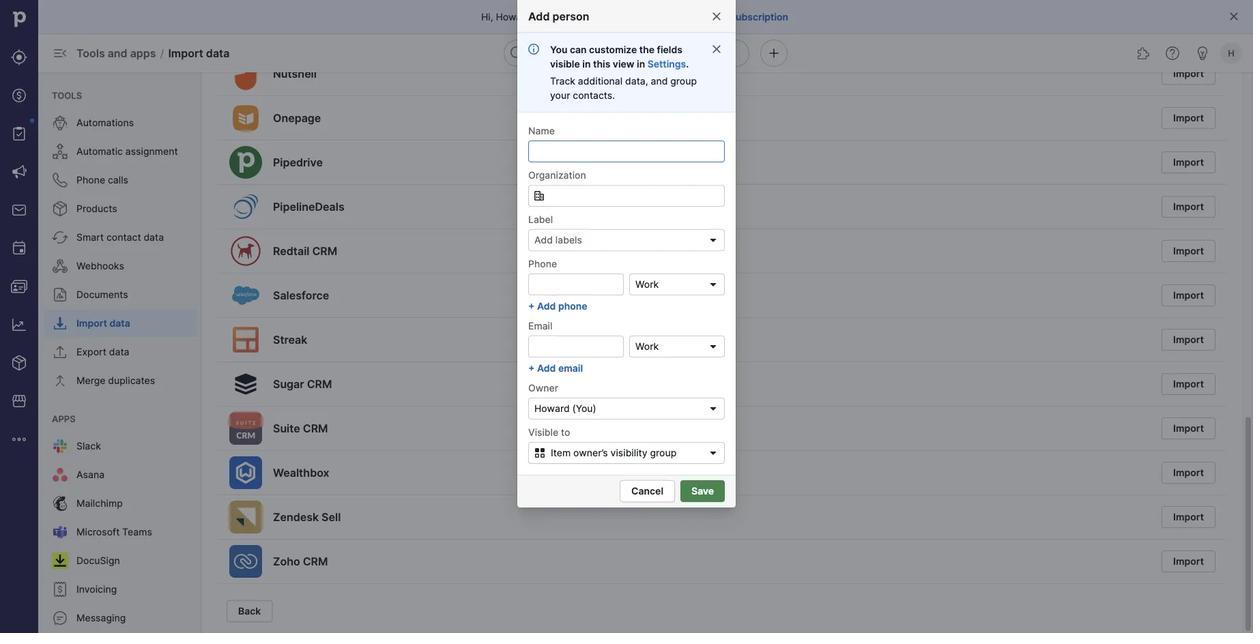 Task type: vqa. For each thing, say whether or not it's contained in the screenshot.
Documents link
yes



Task type: describe. For each thing, give the bounding box(es) containing it.
Howard (You) field
[[528, 398, 725, 420]]

and inside track additional data, and group your contacts.
[[651, 75, 668, 87]]

howard (you) button
[[528, 398, 725, 420]]

microsoft teams link
[[44, 519, 197, 546]]

color undefined image for import data
[[52, 315, 68, 332]]

import for sugar crm
[[1174, 379, 1204, 390]]

name
[[528, 125, 555, 137]]

h button
[[1218, 40, 1245, 67]]

/
[[160, 46, 164, 60]]

your inside track additional data, and group your contacts.
[[550, 89, 570, 101]]

import button for streak
[[1162, 329, 1216, 351]]

settings link
[[648, 58, 686, 70]]

additional
[[578, 75, 623, 87]]

add left have
[[528, 10, 550, 23]]

sugar crm
[[273, 378, 332, 391]]

color undefined image for automatic assignment
[[52, 143, 68, 160]]

invoicing link
[[44, 576, 197, 604]]

.
[[686, 58, 689, 70]]

14
[[581, 11, 591, 23]]

crm for zoho crm
[[303, 555, 328, 568]]

activities image
[[11, 240, 27, 257]]

color undefined image for microsoft teams
[[52, 524, 68, 541]]

customize
[[589, 44, 637, 55]]

menu containing automations
[[38, 72, 202, 634]]

import for zendesk sell
[[1174, 512, 1204, 523]]

data right "contact" at the left of page
[[144, 232, 164, 243]]

work for add phone
[[636, 279, 659, 291]]

import button for nutshell
[[1162, 63, 1216, 85]]

owner
[[528, 382, 558, 394]]

export data link
[[44, 339, 197, 366]]

phone calls link
[[44, 167, 197, 194]]

documents link
[[44, 281, 197, 309]]

visible to
[[528, 427, 570, 438]]

insights image
[[11, 317, 27, 333]]

redtail
[[273, 244, 310, 258]]

crm for sugar crm
[[307, 378, 332, 391]]

export data
[[76, 347, 129, 358]]

add up 'email'
[[537, 300, 556, 312]]

color undefined image for mailchimp
[[52, 496, 68, 512]]

contacts image
[[11, 279, 27, 295]]

add person
[[528, 10, 590, 23]]

label
[[528, 214, 553, 225]]

phone for phone calls
[[76, 174, 105, 186]]

0 vertical spatial you
[[537, 11, 554, 23]]

data,
[[625, 75, 648, 87]]

to
[[561, 427, 570, 438]]

quick help image
[[1165, 45, 1181, 61]]

phone
[[558, 300, 588, 312]]

sell
[[322, 511, 341, 524]]

work field for phone
[[630, 274, 725, 296]]

h
[[1228, 48, 1235, 58]]

smart contact data link
[[44, 224, 197, 251]]

merge
[[76, 375, 106, 387]]

tools and apps / import data
[[76, 46, 230, 60]]

mailchimp link
[[44, 490, 197, 518]]

calls
[[108, 174, 128, 186]]

assignment
[[125, 146, 178, 157]]

in down the
[[637, 58, 645, 70]]

color primary image inside "item owner's visibility group" button
[[532, 448, 548, 459]]

color undefined image for docusign
[[52, 553, 68, 569]]

webhooks
[[76, 260, 124, 272]]

sugar
[[273, 378, 304, 391]]

0 vertical spatial your
[[646, 11, 666, 23]]

automatic
[[76, 146, 123, 157]]

color undefined image for automations
[[52, 115, 68, 131]]

labels
[[556, 235, 582, 246]]

add up "owner"
[[537, 363, 556, 374]]

back button
[[227, 601, 273, 623]]

track
[[550, 75, 576, 87]]

messaging link
[[44, 605, 197, 632]]

item owner's visibility group
[[551, 448, 677, 459]]

+ add email
[[528, 363, 583, 374]]

import button for zendesk sell
[[1162, 507, 1216, 528]]

+ add phone
[[528, 300, 588, 312]]

settings .
[[648, 58, 689, 70]]

track additional data, and group your contacts.
[[550, 75, 697, 101]]

marketplace image
[[11, 393, 27, 410]]

color undefined image for webhooks
[[52, 258, 68, 274]]

import button for wealthbox
[[1162, 462, 1216, 484]]

the
[[640, 44, 655, 55]]

person
[[553, 10, 590, 23]]

products
[[76, 203, 117, 215]]

email
[[528, 320, 553, 332]]

color primary image inside the howard (you) popup button
[[708, 404, 719, 414]]

wealthbox
[[273, 466, 330, 480]]

leads image
[[11, 49, 27, 66]]

days
[[594, 11, 615, 23]]

zendesk
[[273, 511, 319, 524]]

trial.
[[669, 11, 689, 23]]

import button for pipelinedeals
[[1162, 196, 1216, 218]]

automatic assignment
[[76, 146, 178, 157]]

pipelinedeals
[[273, 200, 345, 213]]

import for zoho crm
[[1174, 556, 1204, 568]]

left
[[618, 11, 633, 23]]

onepage
[[273, 111, 321, 125]]

slack
[[76, 441, 101, 452]]

salesforce
[[273, 289, 329, 302]]

import for suite crm
[[1174, 423, 1204, 435]]

sales inbox image
[[11, 202, 27, 218]]

home image
[[9, 9, 29, 29]]

import for nutshell
[[1174, 68, 1204, 80]]

color primary image inside "item owner's visibility group" button
[[705, 448, 722, 459]]

view
[[613, 58, 635, 70]]

in left this
[[583, 58, 591, 70]]

can
[[570, 44, 587, 55]]

nutshell
[[273, 67, 317, 80]]



Task type: locate. For each thing, give the bounding box(es) containing it.
import data link
[[44, 310, 197, 337]]

1 color undefined image from the top
[[52, 143, 68, 160]]

color undefined image for merge duplicates
[[52, 373, 68, 389]]

color undefined image up campaigns icon
[[11, 126, 27, 142]]

phone inside menu
[[76, 174, 105, 186]]

duplicates
[[108, 375, 155, 387]]

and left apps
[[108, 46, 127, 60]]

color primary image
[[1229, 11, 1240, 22], [711, 44, 722, 55], [534, 190, 545, 201], [708, 235, 719, 246], [708, 279, 719, 290], [708, 341, 719, 352], [532, 448, 548, 459]]

you inside you can customize the fields visible in this view in
[[550, 44, 568, 55]]

color undefined image inside automatic assignment link
[[52, 143, 68, 160]]

suite
[[273, 422, 300, 435]]

teams
[[122, 527, 152, 538]]

None text field
[[528, 141, 725, 163], [528, 274, 624, 296], [528, 141, 725, 163], [528, 274, 624, 296]]

suite crm
[[273, 422, 328, 435]]

tools down menu toggle image
[[52, 90, 82, 101]]

color undefined image down apps at the bottom
[[52, 438, 68, 455]]

more image
[[11, 432, 27, 448]]

2 work field from the top
[[630, 336, 725, 358]]

12 color undefined image from the top
[[52, 582, 68, 598]]

contact
[[106, 232, 141, 243]]

howard (you)
[[535, 403, 597, 415]]

group down .
[[671, 75, 697, 87]]

import for redtail crm
[[1174, 245, 1204, 257]]

data down documents link
[[110, 318, 130, 329]]

color undefined image for invoicing
[[52, 582, 68, 598]]

quick add image
[[766, 45, 782, 61]]

crm
[[312, 244, 337, 258], [307, 378, 332, 391], [303, 422, 328, 435], [303, 555, 328, 568]]

campaigns image
[[11, 164, 27, 180]]

and
[[108, 46, 127, 60], [651, 75, 668, 87]]

in right left
[[636, 11, 644, 23]]

9 import button from the top
[[1162, 418, 1216, 440]]

color undefined image left export
[[52, 344, 68, 361]]

0 vertical spatial and
[[108, 46, 127, 60]]

import button for sugar crm
[[1162, 373, 1216, 395]]

5 color undefined image from the top
[[52, 287, 68, 303]]

sales assistant image
[[1195, 45, 1211, 61]]

settings
[[648, 58, 686, 70]]

invoicing
[[76, 584, 117, 596]]

color undefined image for export data
[[52, 344, 68, 361]]

import button for suite crm
[[1162, 418, 1216, 440]]

4 import button from the top
[[1162, 196, 1216, 218]]

fields
[[657, 44, 683, 55]]

add
[[528, 10, 550, 23], [535, 235, 553, 246], [537, 300, 556, 312], [537, 363, 556, 374]]

menu
[[0, 0, 38, 634], [38, 72, 202, 634]]

apps
[[130, 46, 156, 60]]

+ up 'email'
[[528, 300, 535, 312]]

11 import button from the top
[[1162, 507, 1216, 528]]

hi, howard! you have 14 days left in your  trial. manage subscription
[[481, 11, 789, 23]]

color undefined image left asana
[[52, 467, 68, 483]]

manage
[[691, 11, 728, 23]]

crm for suite crm
[[303, 422, 328, 435]]

color undefined image right the contacts image
[[52, 287, 68, 303]]

back
[[238, 606, 261, 618]]

work field for email
[[630, 336, 725, 358]]

import for streak
[[1174, 334, 1204, 346]]

1 vertical spatial tools
[[52, 90, 82, 101]]

2 vertical spatial color primary image
[[705, 448, 722, 459]]

color undefined image inside import data link
[[52, 315, 68, 332]]

+ for + add phone
[[528, 300, 535, 312]]

color undefined image
[[52, 143, 68, 160], [52, 172, 68, 188], [52, 201, 68, 217], [52, 258, 68, 274], [52, 287, 68, 303], [52, 315, 68, 332], [52, 373, 68, 389], [52, 438, 68, 455], [52, 467, 68, 483], [52, 496, 68, 512], [52, 524, 68, 541], [52, 582, 68, 598]]

crm right sugar
[[307, 378, 332, 391]]

color undefined image inside phone calls link
[[52, 172, 68, 188]]

0 vertical spatial work button
[[630, 274, 725, 296]]

phone calls
[[76, 174, 128, 186]]

crm right 'suite'
[[303, 422, 328, 435]]

1 vertical spatial work button
[[630, 336, 725, 358]]

+ up "owner"
[[528, 363, 535, 374]]

streak
[[273, 333, 307, 347]]

import inside "menu item"
[[76, 318, 107, 329]]

zendesk sell
[[273, 511, 341, 524]]

color undefined image inside the docusign link
[[52, 553, 68, 569]]

slack link
[[44, 433, 197, 460]]

import button for salesforce
[[1162, 285, 1216, 307]]

automations link
[[44, 109, 197, 137]]

subscription
[[731, 11, 789, 23]]

import button for onepage
[[1162, 107, 1216, 129]]

1 vertical spatial your
[[550, 89, 570, 101]]

zoho crm
[[273, 555, 328, 568]]

merge duplicates link
[[44, 367, 197, 395]]

visibility
[[611, 448, 648, 459]]

6 import button from the top
[[1162, 285, 1216, 307]]

webhooks link
[[44, 253, 197, 280]]

add labels
[[535, 235, 582, 246]]

howard!
[[496, 11, 534, 23]]

color undefined image inside merge duplicates link
[[52, 373, 68, 389]]

products link
[[44, 195, 197, 223]]

0 horizontal spatial and
[[108, 46, 127, 60]]

1 horizontal spatial your
[[646, 11, 666, 23]]

2 import button from the top
[[1162, 107, 1216, 129]]

phone left the calls
[[76, 174, 105, 186]]

color undefined image inside asana link
[[52, 467, 68, 483]]

your
[[646, 11, 666, 23], [550, 89, 570, 101]]

docusign link
[[44, 548, 197, 575]]

11 color undefined image from the top
[[52, 524, 68, 541]]

color undefined image for products
[[52, 201, 68, 217]]

redtail crm
[[273, 244, 337, 258]]

and down 'settings'
[[651, 75, 668, 87]]

you left have
[[537, 11, 554, 23]]

item owner's visibility group button
[[528, 442, 725, 464]]

color undefined image left invoicing
[[52, 582, 68, 598]]

visible
[[528, 427, 559, 438]]

tools
[[76, 46, 105, 60], [52, 90, 82, 101]]

1 vertical spatial work
[[636, 341, 659, 353]]

color undefined image for asana
[[52, 467, 68, 483]]

export
[[76, 347, 106, 358]]

0 horizontal spatial your
[[550, 89, 570, 101]]

work
[[636, 279, 659, 291], [636, 341, 659, 353]]

8 import button from the top
[[1162, 373, 1216, 395]]

hi,
[[481, 11, 493, 23]]

3 import button from the top
[[1162, 152, 1216, 173]]

1 work field from the top
[[630, 274, 725, 296]]

color undefined image inside automations link
[[52, 115, 68, 131]]

phone for phone
[[528, 258, 557, 270]]

import data menu item
[[38, 310, 202, 337]]

None field
[[528, 185, 725, 207]]

deals image
[[11, 87, 27, 104]]

mailchimp
[[76, 498, 123, 510]]

color undefined image left the smart
[[52, 229, 68, 246]]

save button
[[681, 481, 725, 503]]

2 work button from the top
[[630, 336, 725, 358]]

import for pipelinedeals
[[1174, 201, 1204, 213]]

pipedrive
[[273, 156, 323, 169]]

data right export
[[109, 347, 129, 358]]

0 vertical spatial work field
[[630, 274, 725, 296]]

import for onepage
[[1174, 112, 1204, 124]]

manage subscription link
[[691, 10, 789, 24]]

None text field
[[528, 185, 725, 207], [528, 336, 624, 358], [528, 185, 725, 207], [528, 336, 624, 358]]

import for salesforce
[[1174, 290, 1204, 301]]

2 work from the top
[[636, 341, 659, 353]]

color undefined image left the 'automations'
[[52, 115, 68, 131]]

color undefined image left webhooks
[[52, 258, 68, 274]]

1 + from the top
[[528, 300, 535, 312]]

1 work from the top
[[636, 279, 659, 291]]

you can customize the fields visible in this view in
[[550, 44, 683, 70]]

your down track
[[550, 89, 570, 101]]

have
[[556, 11, 578, 23]]

color primary image
[[711, 11, 722, 22], [708, 404, 719, 414], [705, 448, 722, 459]]

color undefined image for smart contact data
[[52, 229, 68, 246]]

save
[[692, 486, 714, 497]]

you up visible at the left of page
[[550, 44, 568, 55]]

apps
[[52, 414, 76, 424]]

phone
[[76, 174, 105, 186], [528, 258, 557, 270]]

group inside button
[[650, 448, 677, 459]]

color undefined image inside mailchimp link
[[52, 496, 68, 512]]

data right /
[[206, 46, 230, 60]]

color undefined image inside products "link"
[[52, 201, 68, 217]]

color undefined image for documents
[[52, 287, 68, 303]]

import data
[[76, 318, 130, 329]]

0 vertical spatial color primary image
[[711, 11, 722, 22]]

0 vertical spatial phone
[[76, 174, 105, 186]]

tools for tools
[[52, 90, 82, 101]]

owner's
[[574, 448, 608, 459]]

microsoft teams
[[76, 527, 152, 538]]

crm for redtail crm
[[312, 244, 337, 258]]

color undefined image left merge
[[52, 373, 68, 389]]

color undefined image left mailchimp
[[52, 496, 68, 512]]

1 vertical spatial phone
[[528, 258, 557, 270]]

color undefined image inside the slack link
[[52, 438, 68, 455]]

Search Pipedrive field
[[504, 40, 750, 67]]

1 vertical spatial group
[[650, 448, 677, 459]]

work button
[[630, 274, 725, 296], [630, 336, 725, 358]]

asana link
[[44, 462, 197, 489]]

import for pipedrive
[[1174, 157, 1204, 168]]

color info image
[[528, 44, 539, 55]]

color undefined image right campaigns icon
[[52, 172, 68, 188]]

color undefined image inside 'webhooks' link
[[52, 258, 68, 274]]

0 horizontal spatial phone
[[76, 174, 105, 186]]

color undefined image right the insights icon at the left
[[52, 315, 68, 332]]

color undefined image inside smart contact data link
[[52, 229, 68, 246]]

color undefined image left docusign
[[52, 553, 68, 569]]

import button for redtail crm
[[1162, 240, 1216, 262]]

crm right redtail
[[312, 244, 337, 258]]

12 import button from the top
[[1162, 551, 1216, 573]]

howard
[[535, 403, 570, 415]]

color undefined image inside documents link
[[52, 287, 68, 303]]

tools for tools and apps / import data
[[76, 46, 105, 60]]

0 vertical spatial work
[[636, 279, 659, 291]]

item
[[551, 448, 571, 459]]

your left trial.
[[646, 11, 666, 23]]

import button for zoho crm
[[1162, 551, 1216, 573]]

1 horizontal spatial phone
[[528, 258, 557, 270]]

3 color undefined image from the top
[[52, 201, 68, 217]]

5 import button from the top
[[1162, 240, 1216, 262]]

Work field
[[630, 274, 725, 296], [630, 336, 725, 358]]

automations
[[76, 117, 134, 129]]

color undefined image inside the export data link
[[52, 344, 68, 361]]

1 work button from the top
[[630, 274, 725, 296]]

work button for + add phone
[[630, 274, 725, 296]]

color undefined image for slack
[[52, 438, 68, 455]]

4 color undefined image from the top
[[52, 258, 68, 274]]

crm right 'zoho'
[[303, 555, 328, 568]]

work button for + add email
[[630, 336, 725, 358]]

this
[[593, 58, 611, 70]]

color undefined image left microsoft
[[52, 524, 68, 541]]

9 color undefined image from the top
[[52, 467, 68, 483]]

documents
[[76, 289, 128, 301]]

phone down add labels
[[528, 258, 557, 270]]

1 vertical spatial work field
[[630, 336, 725, 358]]

messaging
[[76, 613, 126, 624]]

group inside track additional data, and group your contacts.
[[671, 75, 697, 87]]

1 vertical spatial color primary image
[[708, 404, 719, 414]]

2 color undefined image from the top
[[52, 172, 68, 188]]

tools right menu toggle image
[[76, 46, 105, 60]]

1 vertical spatial and
[[651, 75, 668, 87]]

automatic assignment link
[[44, 138, 197, 165]]

color undefined image left messaging
[[52, 610, 68, 627]]

color undefined image for phone calls
[[52, 172, 68, 188]]

work for add email
[[636, 341, 659, 353]]

add down label
[[535, 235, 553, 246]]

6 color undefined image from the top
[[52, 315, 68, 332]]

0 vertical spatial tools
[[76, 46, 105, 60]]

color undefined image inside messaging link
[[52, 610, 68, 627]]

color undefined image left the products
[[52, 201, 68, 217]]

color undefined image left automatic
[[52, 143, 68, 160]]

7 color undefined image from the top
[[52, 373, 68, 389]]

contacts.
[[573, 89, 615, 101]]

group right visibility
[[650, 448, 677, 459]]

0 vertical spatial +
[[528, 300, 535, 312]]

0 vertical spatial group
[[671, 75, 697, 87]]

color undefined image inside microsoft teams link
[[52, 524, 68, 541]]

10 color undefined image from the top
[[52, 496, 68, 512]]

color undefined image inside the invoicing "link"
[[52, 582, 68, 598]]

2 + from the top
[[528, 363, 535, 374]]

color undefined image
[[52, 115, 68, 131], [11, 126, 27, 142], [52, 229, 68, 246], [52, 344, 68, 361], [52, 553, 68, 569], [52, 610, 68, 627]]

data inside "menu item"
[[110, 318, 130, 329]]

products image
[[11, 355, 27, 371]]

docusign
[[76, 555, 120, 567]]

visible
[[550, 58, 580, 70]]

10 import button from the top
[[1162, 462, 1216, 484]]

cancel button
[[620, 481, 675, 503]]

1 vertical spatial +
[[528, 363, 535, 374]]

import for wealthbox
[[1174, 467, 1204, 479]]

cancel
[[632, 486, 664, 497]]

1 horizontal spatial and
[[651, 75, 668, 87]]

8 color undefined image from the top
[[52, 438, 68, 455]]

import button for pipedrive
[[1162, 152, 1216, 173]]

menu toggle image
[[52, 45, 68, 61]]

color undefined image for messaging
[[52, 610, 68, 627]]

smart
[[76, 232, 104, 243]]

+
[[528, 300, 535, 312], [528, 363, 535, 374]]

7 import button from the top
[[1162, 329, 1216, 351]]

+ for + add email
[[528, 363, 535, 374]]

1 import button from the top
[[1162, 63, 1216, 85]]

1 vertical spatial you
[[550, 44, 568, 55]]



